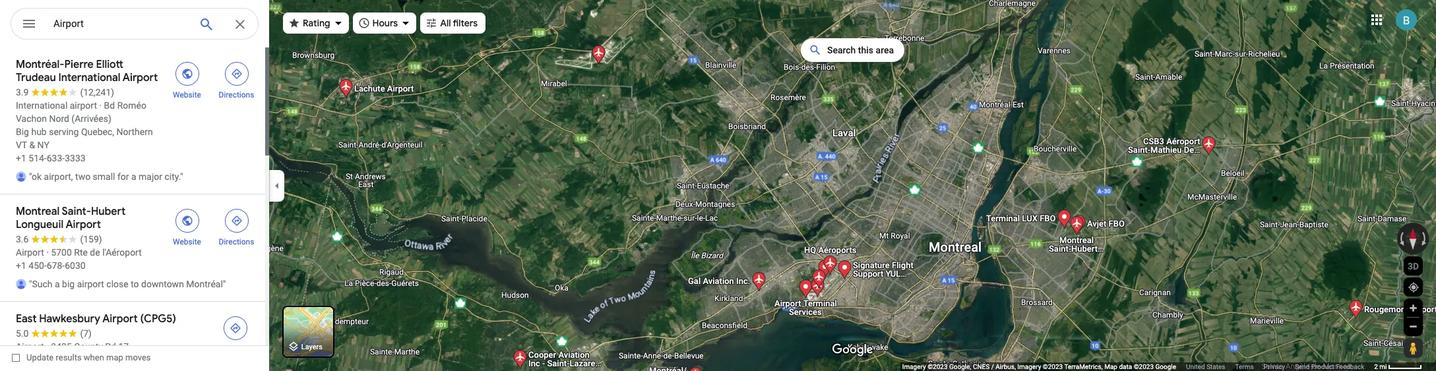 Task type: locate. For each thing, give the bounding box(es) containing it.
imagery
[[902, 364, 926, 371], [1018, 364, 1041, 371]]

Airport field
[[11, 8, 259, 40]]

rating
[[303, 17, 330, 29]]

directions image
[[231, 68, 242, 80], [230, 323, 241, 334]]

footer
[[902, 363, 1374, 371]]

all filters
[[440, 17, 478, 29]]

0 vertical spatial directions button
[[212, 58, 261, 100]]

3 ©2023 from the left
[[1134, 364, 1154, 371]]

1 horizontal spatial imagery
[[1018, 364, 1041, 371]]

directions image
[[231, 215, 242, 227]]

update
[[26, 353, 54, 363]]

zoom in image
[[1409, 303, 1418, 313]]

2 website link from the top
[[162, 205, 212, 247]]

 button
[[11, 8, 48, 42]]

data
[[1119, 364, 1132, 371]]

website image
[[181, 215, 193, 227]]

1 horizontal spatial ©2023
[[1043, 364, 1063, 371]]

search this area
[[827, 45, 894, 55]]

zoom out image
[[1409, 322, 1418, 332]]

cnes
[[973, 364, 990, 371]]

imagery right the airbus,
[[1018, 364, 1041, 371]]

2 mi button
[[1374, 364, 1422, 371]]

rating button
[[283, 9, 349, 38]]

©2023 right data
[[1134, 364, 1154, 371]]

terrametrics,
[[1064, 364, 1103, 371]]

2 vertical spatial directions
[[218, 345, 253, 354]]

when
[[84, 353, 104, 363]]

1 imagery from the left
[[902, 364, 926, 371]]

united states button
[[1186, 363, 1225, 371]]

©2023 left google,
[[928, 364, 948, 371]]

2 mi
[[1374, 364, 1387, 371]]

0 vertical spatial website link
[[162, 58, 212, 100]]

©2023 left the terrametrics,
[[1043, 364, 1063, 371]]

all
[[440, 17, 451, 29]]

2 ©2023 from the left
[[1043, 364, 1063, 371]]

1 vertical spatial directions image
[[230, 323, 241, 334]]

website down website icon
[[173, 90, 201, 100]]

send
[[1295, 364, 1310, 371]]

2
[[1374, 364, 1378, 371]]

mi
[[1380, 364, 1387, 371]]

map
[[1104, 364, 1118, 371]]

show street view coverage image
[[1404, 338, 1422, 358]]

website down website image at the left bottom of the page
[[173, 238, 201, 247]]

2 horizontal spatial ©2023
[[1134, 364, 1154, 371]]

directions button for directions icon to the top website link
[[212, 58, 261, 100]]

1 vertical spatial website
[[173, 238, 201, 247]]

directions
[[219, 90, 254, 100], [219, 238, 254, 247], [218, 345, 253, 354]]

3d
[[1408, 261, 1419, 271]]

feedback
[[1336, 364, 1364, 371]]

website link for directions image
[[162, 205, 212, 247]]

2 website from the top
[[173, 238, 201, 247]]

©2023
[[928, 364, 948, 371], [1043, 364, 1063, 371], [1134, 364, 1154, 371]]

1 website from the top
[[173, 90, 201, 100]]

0 vertical spatial directions
[[219, 90, 254, 100]]

directions for directions icon to the top
[[219, 90, 254, 100]]

map
[[106, 353, 123, 363]]

website for website icon
[[173, 90, 201, 100]]

directions button
[[212, 58, 261, 100], [212, 205, 261, 247], [210, 313, 261, 355]]

search this area button
[[801, 38, 905, 62]]

0 horizontal spatial ©2023
[[928, 364, 948, 371]]

/
[[991, 364, 994, 371]]

airbus,
[[996, 364, 1016, 371]]

filters
[[453, 17, 478, 29]]

results for airport feed
[[0, 48, 269, 371]]

1 ©2023 from the left
[[928, 364, 948, 371]]

terms
[[1235, 364, 1254, 371]]

send product feedback
[[1295, 364, 1364, 371]]

1 website link from the top
[[162, 58, 212, 100]]

website
[[173, 90, 201, 100], [173, 238, 201, 247]]

 search field
[[11, 8, 259, 42]]

None field
[[53, 16, 188, 32]]

footer containing imagery ©2023 google, cnes / airbus, imagery ©2023 terrametrics, map data ©2023 google
[[902, 363, 1374, 371]]

hours button
[[353, 9, 416, 38]]

1 vertical spatial directions button
[[212, 205, 261, 247]]

0 vertical spatial website
[[173, 90, 201, 100]]

1 vertical spatial website link
[[162, 205, 212, 247]]

0 horizontal spatial imagery
[[902, 364, 926, 371]]

1 vertical spatial directions
[[219, 238, 254, 247]]

show your location image
[[1408, 282, 1420, 294]]

website link
[[162, 58, 212, 100], [162, 205, 212, 247]]

2 imagery from the left
[[1018, 364, 1041, 371]]

imagery left google,
[[902, 364, 926, 371]]

website link for directions icon to the top
[[162, 58, 212, 100]]



Task type: vqa. For each thing, say whether or not it's contained in the screenshot.
Website corresponding to Website image
yes



Task type: describe. For each thing, give the bounding box(es) containing it.
results
[[56, 353, 82, 363]]

hours
[[372, 17, 398, 29]]

privacy button
[[1264, 363, 1285, 371]]


[[21, 15, 37, 33]]

layers
[[301, 343, 323, 352]]

google
[[1156, 364, 1176, 371]]

send product feedback button
[[1295, 363, 1364, 371]]

united
[[1186, 364, 1205, 371]]

privacy
[[1264, 364, 1285, 371]]

footer inside google maps element
[[902, 363, 1374, 371]]

area
[[876, 45, 894, 55]]

none field inside airport field
[[53, 16, 188, 32]]

2 vertical spatial directions button
[[210, 313, 261, 355]]

product
[[1311, 364, 1334, 371]]

google account: brad klo  
(klobrad84@gmail.com) image
[[1396, 9, 1417, 30]]

directions for directions icon to the bottom
[[218, 345, 253, 354]]

collapse side panel image
[[270, 178, 284, 193]]

directions for directions image
[[219, 238, 254, 247]]

update results when map moves
[[26, 353, 151, 363]]

google maps element
[[0, 0, 1436, 371]]

directions button for website link related to directions image
[[212, 205, 261, 247]]

all filters button
[[420, 9, 486, 38]]

imagery ©2023 google, cnes / airbus, imagery ©2023 terrametrics, map data ©2023 google
[[902, 364, 1176, 371]]

this
[[858, 45, 874, 55]]

united states
[[1186, 364, 1225, 371]]

website for website image at the left bottom of the page
[[173, 238, 201, 247]]

google,
[[949, 364, 971, 371]]

search
[[827, 45, 856, 55]]

3d button
[[1404, 257, 1423, 276]]

terms button
[[1235, 363, 1254, 371]]

moves
[[125, 353, 151, 363]]

website image
[[181, 68, 193, 80]]

Update results when map moves checkbox
[[12, 350, 151, 366]]

0 vertical spatial directions image
[[231, 68, 242, 80]]

states
[[1207, 364, 1225, 371]]



